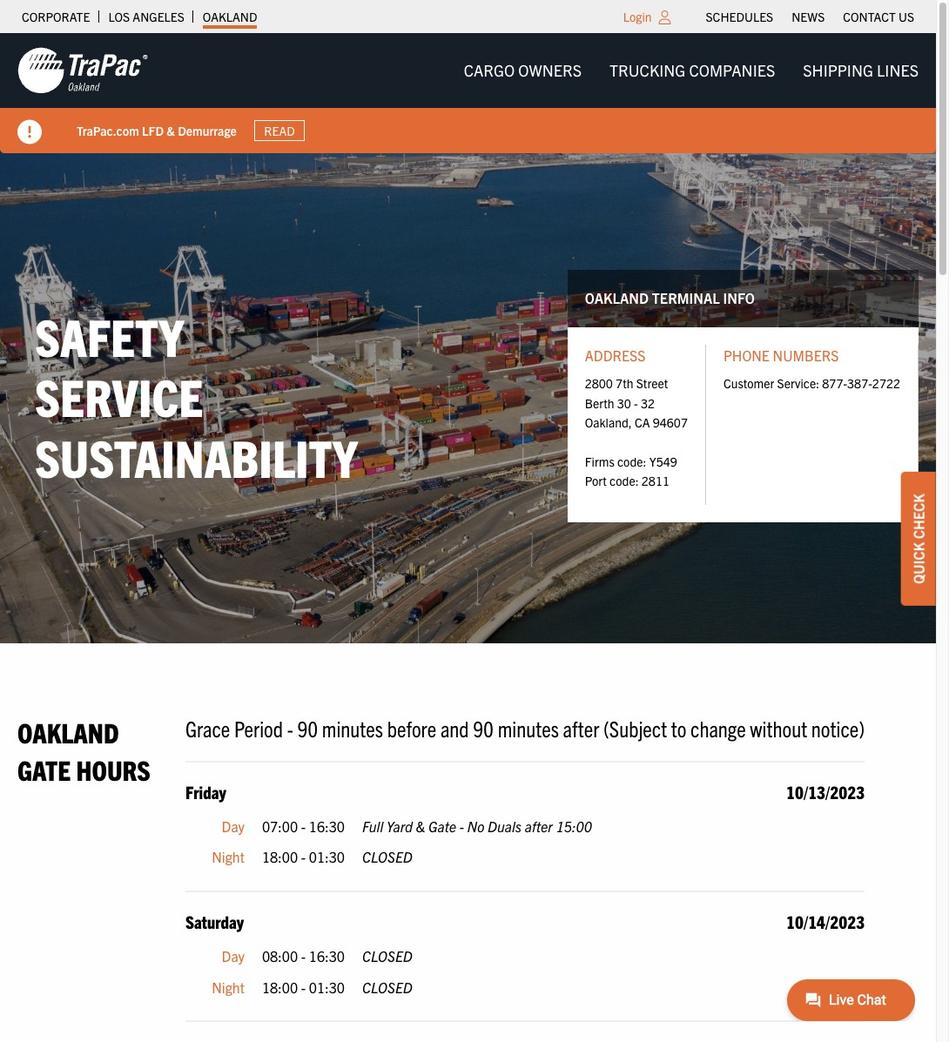 Task type: vqa. For each thing, say whether or not it's contained in the screenshot.
Oakland, on the top of the page
yes



Task type: locate. For each thing, give the bounding box(es) containing it.
oakland right angeles
[[203, 9, 257, 24]]

code: up the 2811
[[618, 454, 647, 470]]

0 vertical spatial gate
[[17, 753, 71, 787]]

15:00
[[556, 818, 592, 835]]

01:30 down 07:00 - 16:30
[[309, 849, 345, 866]]

minutes left before
[[322, 714, 383, 742]]

light image
[[659, 10, 671, 24]]

18:00 - 01:30 down "08:00 - 16:30"
[[262, 979, 345, 996]]

0 vertical spatial oakland
[[203, 9, 257, 24]]

1 vertical spatial 18:00 - 01:30
[[262, 979, 345, 996]]

1 01:30 from the top
[[309, 849, 345, 866]]

menu bar
[[697, 4, 924, 29], [450, 53, 933, 88]]

2 18:00 - 01:30 from the top
[[262, 979, 345, 996]]

2 vertical spatial oakland
[[17, 715, 119, 749]]

after
[[563, 714, 600, 742], [525, 818, 553, 835]]

firms code:  y549 port code:  2811
[[585, 454, 678, 489]]

angeles
[[133, 9, 185, 24]]

0 horizontal spatial oakland
[[17, 715, 119, 749]]

90 right period
[[297, 714, 318, 742]]

0 vertical spatial 16:30
[[309, 818, 345, 835]]

2 01:30 from the top
[[309, 979, 345, 996]]

- right 07:00
[[301, 818, 306, 835]]

us
[[899, 9, 915, 24]]

oakland terminal info
[[585, 289, 755, 307]]

0 horizontal spatial after
[[525, 818, 553, 835]]

- inside "2800 7th street berth 30 - 32 oakland, ca 94607"
[[634, 395, 638, 411]]

quick
[[910, 542, 928, 584]]

los
[[108, 9, 130, 24]]

closed for friday
[[362, 849, 413, 866]]

18:00 down 08:00
[[262, 979, 298, 996]]

code: right 'port'
[[610, 473, 639, 489]]

90
[[297, 714, 318, 742], [473, 714, 494, 742]]

7th
[[616, 376, 634, 391]]

night down the saturday
[[212, 979, 245, 996]]

0 vertical spatial 18:00 - 01:30
[[262, 849, 345, 866]]

16:30 right 08:00
[[309, 948, 345, 965]]

0 vertical spatial menu bar
[[697, 4, 924, 29]]

sustainability
[[35, 425, 358, 489]]

1 vertical spatial closed
[[362, 948, 413, 965]]

0 vertical spatial 01:30
[[309, 849, 345, 866]]

& for gate
[[416, 818, 425, 835]]

0 horizontal spatial gate
[[17, 753, 71, 787]]

los angeles link
[[108, 4, 185, 29]]

1 vertical spatial menu bar
[[450, 53, 933, 88]]

oakland
[[203, 9, 257, 24], [585, 289, 649, 307], [17, 715, 119, 749]]

schedules link
[[706, 4, 774, 29]]

01:30 for saturday
[[309, 979, 345, 996]]

gate
[[17, 753, 71, 787], [429, 818, 457, 835]]

3 closed from the top
[[362, 979, 413, 996]]

y549
[[650, 454, 678, 470]]

1 night from the top
[[212, 849, 245, 866]]

trucking companies link
[[596, 53, 790, 88]]

safety
[[35, 304, 184, 367]]

- down "08:00 - 16:30"
[[301, 979, 306, 996]]

-
[[634, 395, 638, 411], [287, 714, 293, 742], [301, 818, 306, 835], [460, 818, 464, 835], [301, 849, 306, 866], [301, 948, 306, 965], [301, 979, 306, 996]]

2 vertical spatial closed
[[362, 979, 413, 996]]

90 right and
[[473, 714, 494, 742]]

trucking
[[610, 60, 686, 80]]

0 vertical spatial closed
[[362, 849, 413, 866]]

2 horizontal spatial oakland
[[585, 289, 649, 307]]

1 vertical spatial 16:30
[[309, 948, 345, 965]]

oakland for oakland gate hours
[[17, 715, 119, 749]]

banner
[[0, 33, 950, 153]]

cargo owners link
[[450, 53, 596, 88]]

demurrage
[[178, 122, 237, 138]]

1 horizontal spatial gate
[[429, 818, 457, 835]]

cargo
[[464, 60, 515, 80]]

0 vertical spatial night
[[212, 849, 245, 866]]

2 closed from the top
[[362, 948, 413, 965]]

1 vertical spatial day
[[222, 948, 245, 965]]

16:30 for saturday
[[309, 948, 345, 965]]

gate left hours
[[17, 753, 71, 787]]

01:30 for friday
[[309, 849, 345, 866]]

menu bar down light image
[[450, 53, 933, 88]]

2 day from the top
[[222, 948, 245, 965]]

gate left no
[[429, 818, 457, 835]]

1 vertical spatial night
[[212, 979, 245, 996]]

0 vertical spatial day
[[222, 818, 245, 835]]

menu bar containing schedules
[[697, 4, 924, 29]]

& right yard
[[416, 818, 425, 835]]

corporate
[[22, 9, 90, 24]]

shipping lines link
[[790, 53, 933, 88]]

1 day from the top
[[222, 818, 245, 835]]

gate inside oakland gate hours
[[17, 753, 71, 787]]

companies
[[689, 60, 776, 80]]

oakland up address
[[585, 289, 649, 307]]

1 horizontal spatial oakland
[[203, 9, 257, 24]]

berth
[[585, 395, 615, 411]]

minutes
[[322, 714, 383, 742], [498, 714, 559, 742]]

0 horizontal spatial &
[[167, 122, 175, 138]]

to
[[671, 714, 687, 742]]

day down the saturday
[[222, 948, 245, 965]]

grace period - 90 minutes before and 90 minutes after (subject to change without notice)
[[185, 714, 865, 742]]

18:00 - 01:30 for friday
[[262, 849, 345, 866]]

16:30 left the "full"
[[309, 818, 345, 835]]

day for friday
[[222, 818, 245, 835]]

change
[[691, 714, 746, 742]]

& right lfd
[[167, 122, 175, 138]]

01:30 down "08:00 - 16:30"
[[309, 979, 345, 996]]

- down 07:00 - 16:30
[[301, 849, 306, 866]]

oakland image
[[17, 46, 148, 95]]

18:00 - 01:30 down 07:00 - 16:30
[[262, 849, 345, 866]]

login
[[624, 9, 652, 24]]

2 night from the top
[[212, 979, 245, 996]]

menu bar up the shipping
[[697, 4, 924, 29]]

2 18:00 from the top
[[262, 979, 298, 996]]

closed
[[362, 849, 413, 866], [362, 948, 413, 965], [362, 979, 413, 996]]

18:00 - 01:30
[[262, 849, 345, 866], [262, 979, 345, 996]]

minutes right and
[[498, 714, 559, 742]]

10/13/2023
[[787, 781, 865, 803]]

1 vertical spatial 18:00
[[262, 979, 298, 996]]

1 horizontal spatial &
[[416, 818, 425, 835]]

menu bar containing cargo owners
[[450, 53, 933, 88]]

oakland for oakland terminal info
[[585, 289, 649, 307]]

1 vertical spatial &
[[416, 818, 425, 835]]

day
[[222, 818, 245, 835], [222, 948, 245, 965]]

info
[[724, 289, 755, 307]]

2 minutes from the left
[[498, 714, 559, 742]]

shipping lines
[[803, 60, 919, 80]]

1 horizontal spatial minutes
[[498, 714, 559, 742]]

quick check
[[910, 494, 928, 584]]

2 16:30 from the top
[[309, 948, 345, 965]]

1 18:00 from the top
[[262, 849, 298, 866]]

1 vertical spatial 01:30
[[309, 979, 345, 996]]

after right "duals"
[[525, 818, 553, 835]]

cargo owners
[[464, 60, 582, 80]]

1 90 from the left
[[297, 714, 318, 742]]

ca
[[635, 415, 650, 431]]

1 closed from the top
[[362, 849, 413, 866]]

0 vertical spatial &
[[167, 122, 175, 138]]

oakland up hours
[[17, 715, 119, 749]]

1 vertical spatial gate
[[429, 818, 457, 835]]

1 horizontal spatial 90
[[473, 714, 494, 742]]

1 vertical spatial after
[[525, 818, 553, 835]]

18:00
[[262, 849, 298, 866], [262, 979, 298, 996]]

16:30
[[309, 818, 345, 835], [309, 948, 345, 965]]

night
[[212, 849, 245, 866], [212, 979, 245, 996]]

- right '30'
[[634, 395, 638, 411]]

day down friday
[[222, 818, 245, 835]]

18:00 down 07:00
[[262, 849, 298, 866]]

after left the (subject
[[563, 714, 600, 742]]

without
[[750, 714, 808, 742]]

0 horizontal spatial 90
[[297, 714, 318, 742]]

1 16:30 from the top
[[309, 818, 345, 835]]

0 horizontal spatial minutes
[[322, 714, 383, 742]]

trucking companies
[[610, 60, 776, 80]]

2811
[[642, 473, 670, 489]]

address
[[585, 347, 646, 364]]

los angeles
[[108, 9, 185, 24]]

0 vertical spatial 18:00
[[262, 849, 298, 866]]

&
[[167, 122, 175, 138], [416, 818, 425, 835]]

1 18:00 - 01:30 from the top
[[262, 849, 345, 866]]

night up the saturday
[[212, 849, 245, 866]]

01:30
[[309, 849, 345, 866], [309, 979, 345, 996]]

1 vertical spatial oakland
[[585, 289, 649, 307]]

877-
[[823, 376, 848, 391]]

oakland inside oakland gate hours
[[17, 715, 119, 749]]

0 vertical spatial after
[[563, 714, 600, 742]]

& for demurrage
[[167, 122, 175, 138]]

check
[[910, 494, 928, 539]]

solid image
[[17, 120, 42, 145]]



Task type: describe. For each thing, give the bounding box(es) containing it.
2 90 from the left
[[473, 714, 494, 742]]

banner containing cargo owners
[[0, 33, 950, 153]]

contact us
[[844, 9, 915, 24]]

- left no
[[460, 818, 464, 835]]

read
[[264, 123, 295, 139]]

(subject
[[604, 714, 667, 742]]

oakland,
[[585, 415, 632, 431]]

no
[[467, 818, 485, 835]]

08:00
[[262, 948, 298, 965]]

contact
[[844, 9, 896, 24]]

phone
[[724, 347, 770, 364]]

18:00 for saturday
[[262, 979, 298, 996]]

07:00
[[262, 818, 298, 835]]

10/14/2023
[[787, 911, 865, 933]]

94607
[[653, 415, 688, 431]]

07:00 - 16:30
[[262, 818, 345, 835]]

- right 08:00
[[301, 948, 306, 965]]

news link
[[792, 4, 825, 29]]

service:
[[778, 376, 820, 391]]

friday
[[185, 781, 226, 803]]

phone numbers
[[724, 347, 839, 364]]

before
[[387, 714, 437, 742]]

schedules
[[706, 9, 774, 24]]

full yard & gate - no duals after 15:00
[[362, 818, 592, 835]]

hours
[[76, 753, 151, 787]]

18:00 for friday
[[262, 849, 298, 866]]

387-
[[848, 376, 873, 391]]

day for saturday
[[222, 948, 245, 965]]

2800
[[585, 376, 613, 391]]

oakland gate hours
[[17, 715, 151, 787]]

duals
[[488, 818, 522, 835]]

yard
[[387, 818, 413, 835]]

read link
[[254, 120, 305, 141]]

18:00 - 01:30 for saturday
[[262, 979, 345, 996]]

1 horizontal spatial after
[[563, 714, 600, 742]]

32
[[641, 395, 655, 411]]

- right period
[[287, 714, 293, 742]]

full
[[362, 818, 384, 835]]

notice)
[[812, 714, 865, 742]]

terminal
[[652, 289, 720, 307]]

08:00 - 16:30
[[262, 948, 345, 965]]

oakland link
[[203, 4, 257, 29]]

30
[[618, 395, 632, 411]]

owners
[[519, 60, 582, 80]]

street
[[637, 376, 669, 391]]

period
[[234, 714, 283, 742]]

shipping
[[803, 60, 874, 80]]

login link
[[624, 9, 652, 24]]

night for friday
[[212, 849, 245, 866]]

service
[[35, 364, 203, 428]]

0 vertical spatial code:
[[618, 454, 647, 470]]

menu bar inside banner
[[450, 53, 933, 88]]

numbers
[[773, 347, 839, 364]]

1 vertical spatial code:
[[610, 473, 639, 489]]

contact us link
[[844, 4, 915, 29]]

quick check link
[[902, 472, 937, 606]]

2722
[[873, 376, 901, 391]]

firms
[[585, 454, 615, 470]]

closed for saturday
[[362, 979, 413, 996]]

corporate link
[[22, 4, 90, 29]]

trapac.com lfd & demurrage
[[77, 122, 237, 138]]

2800 7th street berth 30 - 32 oakland, ca 94607
[[585, 376, 688, 431]]

grace
[[185, 714, 230, 742]]

safety service sustainability
[[35, 304, 358, 489]]

news
[[792, 9, 825, 24]]

lines
[[877, 60, 919, 80]]

1 minutes from the left
[[322, 714, 383, 742]]

port
[[585, 473, 607, 489]]

customer service: 877-387-2722
[[724, 376, 901, 391]]

saturday
[[185, 911, 244, 933]]

night for saturday
[[212, 979, 245, 996]]

oakland for oakland
[[203, 9, 257, 24]]

trapac.com
[[77, 122, 139, 138]]

customer
[[724, 376, 775, 391]]

and
[[441, 714, 469, 742]]

16:30 for friday
[[309, 818, 345, 835]]

lfd
[[142, 122, 164, 138]]



